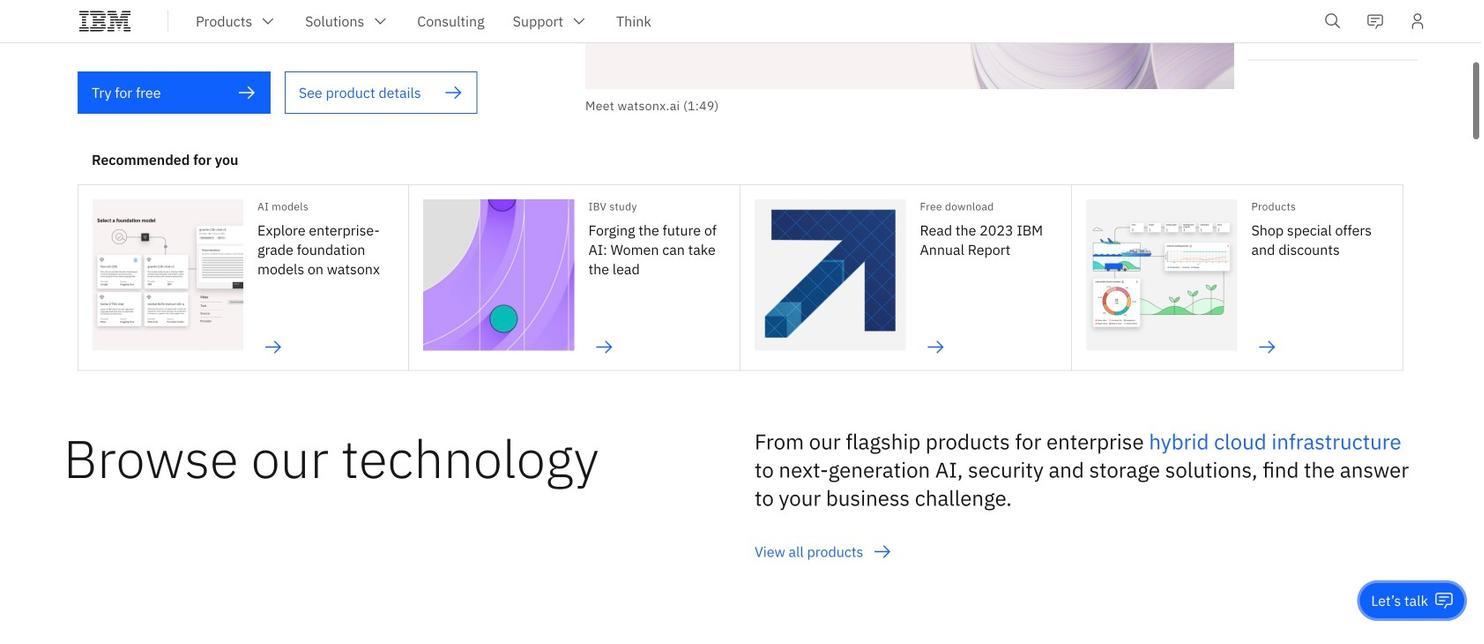 Task type: locate. For each thing, give the bounding box(es) containing it.
let's talk element
[[1372, 591, 1429, 610]]



Task type: vqa. For each thing, say whether or not it's contained in the screenshot.
Your privacy choices element
no



